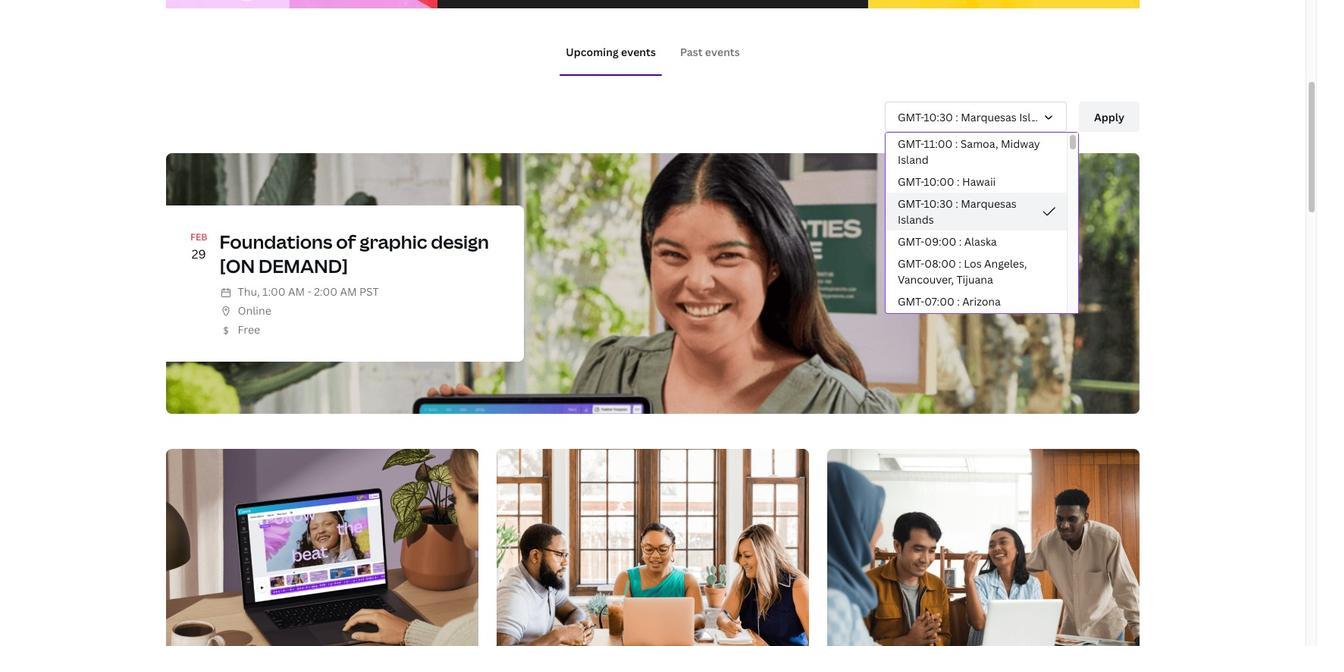 Task type: describe. For each thing, give the bounding box(es) containing it.
islands inside 'gmt-10:30 : marquesas islands' dropdown button
[[1020, 110, 1056, 124]]

gmt-08:00 : los angeles, vancouver, tijuana option
[[886, 253, 1067, 291]]

gmt-11:00 : samoa, midway island option
[[886, 133, 1067, 171]]

08:00
[[925, 256, 956, 271]]

graphic
[[360, 229, 427, 254]]

hawaii
[[963, 174, 996, 189]]

2 gmt- from the top
[[898, 137, 924, 151]]

: right 09:00
[[959, 234, 962, 249]]

: inside option
[[956, 196, 959, 211]]

gmt-07:00 : edmonton option
[[886, 313, 1067, 335]]

design
[[431, 229, 489, 254]]

vancouver,
[[898, 272, 954, 287]]

foundations of graphic design [on demand]
[[220, 229, 489, 278]]

: inside dropdown button
[[956, 110, 959, 124]]

pst
[[360, 284, 379, 299]]

11:00
[[924, 137, 953, 151]]

tijuana
[[957, 272, 994, 287]]

-
[[308, 284, 312, 299]]

alaska
[[965, 234, 997, 249]]

gmt-10:30 : marquesas islands button
[[885, 102, 1067, 132]]

29
[[192, 245, 206, 262]]

islands inside the gmt-10:30 : marquesas islands option
[[898, 212, 934, 227]]

: left los
[[959, 256, 962, 271]]

10:00
[[924, 174, 955, 189]]

thu,
[[238, 284, 260, 299]]

: right 11:00
[[956, 137, 958, 151]]

angeles,
[[985, 256, 1027, 271]]

8 gmt- from the top
[[898, 316, 925, 331]]

demand]
[[259, 253, 348, 278]]

2 07:00 from the top
[[925, 316, 955, 331]]



Task type: locate. For each thing, give the bounding box(es) containing it.
free
[[238, 322, 260, 337]]

marquesas down the hawaii
[[961, 196, 1017, 211]]

gmt-07:00 : arizona option
[[886, 291, 1067, 313]]

foundations
[[220, 229, 333, 254]]

1 vertical spatial marquesas
[[961, 196, 1017, 211]]

of
[[336, 229, 356, 254]]

1 marquesas from the top
[[961, 110, 1017, 124]]

events for upcoming events
[[621, 44, 656, 59]]

midway
[[1001, 137, 1041, 151]]

07:00 down vancouver,
[[925, 294, 955, 309]]

1 10:30 from the top
[[924, 110, 953, 124]]

upcoming
[[566, 44, 619, 59]]

7 gmt- from the top
[[898, 294, 925, 309]]

upcoming events
[[566, 44, 656, 59]]

marquesas inside option
[[961, 196, 1017, 211]]

10:30 inside dropdown button
[[924, 110, 953, 124]]

events
[[621, 44, 656, 59], [705, 44, 740, 59]]

islands up 09:00
[[898, 212, 934, 227]]

2:00
[[314, 284, 338, 299]]

islands
[[1020, 110, 1056, 124], [898, 212, 934, 227]]

gmt-10:30 : marquesas islands inside option
[[898, 196, 1017, 227]]

am left the - on the top of page
[[288, 284, 305, 299]]

: right 10:00
[[957, 174, 960, 189]]

1 horizontal spatial am
[[340, 284, 357, 299]]

07:00 down gmt-07:00 : arizona option
[[925, 316, 955, 331]]

1 vertical spatial gmt-10:30 : marquesas islands
[[898, 196, 1017, 227]]

marquesas inside dropdown button
[[961, 110, 1017, 124]]

07:00
[[925, 294, 955, 309], [925, 316, 955, 331]]

:
[[956, 110, 959, 124], [956, 137, 958, 151], [957, 174, 960, 189], [956, 196, 959, 211], [959, 234, 962, 249], [959, 256, 962, 271], [957, 294, 960, 309], [957, 316, 960, 331]]

thu, 1:00 am - 2:00 am pst
[[238, 284, 379, 299]]

gmt-09:00 : alaska gmt-08:00 : los angeles, vancouver, tijuana gmt-07:00 : arizona gmt-07:00 : edmonton
[[898, 234, 1027, 331]]

: down gmt-07:00 : arizona option
[[957, 316, 960, 331]]

past events
[[680, 44, 740, 59]]

0 horizontal spatial am
[[288, 284, 305, 299]]

: left arizona in the top right of the page
[[957, 294, 960, 309]]

list box
[[885, 132, 1080, 335]]

list box containing gmt-11:00 : samoa, midway island
[[885, 132, 1080, 335]]

1 vertical spatial 07:00
[[925, 316, 955, 331]]

1 07:00 from the top
[[925, 294, 955, 309]]

am left pst
[[340, 284, 357, 299]]

1 horizontal spatial islands
[[1020, 110, 1056, 124]]

2 marquesas from the top
[[961, 196, 1017, 211]]

6 gmt- from the top
[[898, 256, 925, 271]]

1 vertical spatial islands
[[898, 212, 934, 227]]

gmt-10:30 : marquesas islands inside 'gmt-10:30 : marquesas islands' dropdown button
[[898, 110, 1056, 124]]

samoa,
[[961, 137, 999, 151]]

0 vertical spatial 10:30
[[924, 110, 953, 124]]

online
[[238, 303, 271, 318]]

2 am from the left
[[340, 284, 357, 299]]

2 10:30 from the top
[[924, 196, 953, 211]]

0 vertical spatial gmt-10:30 : marquesas islands
[[898, 110, 1056, 124]]

2 events from the left
[[705, 44, 740, 59]]

1 gmt- from the top
[[898, 110, 924, 124]]

0 horizontal spatial islands
[[898, 212, 934, 227]]

10:30
[[924, 110, 953, 124], [924, 196, 953, 211]]

0 vertical spatial 07:00
[[925, 294, 955, 309]]

gmt-10:00 : hawaii option
[[886, 171, 1067, 193]]

: down gmt-10:00 : hawaii option
[[956, 196, 959, 211]]

gmt-10:30 : marquesas islands option
[[886, 193, 1067, 231]]

past
[[680, 44, 703, 59]]

0 horizontal spatial events
[[621, 44, 656, 59]]

10:30 inside the gmt-10:30 : marquesas islands
[[924, 196, 953, 211]]

events right the past
[[705, 44, 740, 59]]

10:30 down 10:00
[[924, 196, 953, 211]]

gmt-
[[898, 110, 924, 124], [898, 137, 924, 151], [898, 174, 924, 189], [898, 196, 924, 211], [898, 234, 925, 249], [898, 256, 925, 271], [898, 294, 925, 309], [898, 316, 925, 331]]

events right upcoming
[[621, 44, 656, 59]]

1 gmt-10:30 : marquesas islands from the top
[[898, 110, 1056, 124]]

3 gmt- from the top
[[898, 174, 924, 189]]

arizona
[[963, 294, 1001, 309]]

5 gmt- from the top
[[898, 234, 925, 249]]

1 vertical spatial 10:30
[[924, 196, 953, 211]]

island
[[898, 152, 929, 167]]

0 vertical spatial islands
[[1020, 110, 1056, 124]]

4 gmt- from the top
[[898, 196, 924, 211]]

gmt-11:00 : samoa, midway island gmt-10:00 : hawaii
[[898, 137, 1041, 189]]

1 events from the left
[[621, 44, 656, 59]]

[on
[[220, 253, 255, 278]]

marquesas
[[961, 110, 1017, 124], [961, 196, 1017, 211]]

2 gmt-10:30 : marquesas islands from the top
[[898, 196, 1017, 227]]

1:00
[[262, 284, 286, 299]]

past events link
[[680, 44, 740, 59]]

los
[[964, 256, 982, 271]]

10:30 up 11:00
[[924, 110, 953, 124]]

1 horizontal spatial events
[[705, 44, 740, 59]]

islands up midway
[[1020, 110, 1056, 124]]

events for past events
[[705, 44, 740, 59]]

gmt-10:30 : marquesas islands
[[898, 110, 1056, 124], [898, 196, 1017, 227]]

: up gmt-11:00 : samoa, midway island option
[[956, 110, 959, 124]]

gmt-10:30 : marquesas islands up "samoa,"
[[898, 110, 1056, 124]]

gmt-09:00 : alaska option
[[886, 231, 1067, 253]]

feb
[[190, 231, 208, 244]]

gmt-10:30 : marquesas islands up 09:00
[[898, 196, 1017, 227]]

edmonton
[[963, 316, 1016, 331]]

09:00
[[925, 234, 957, 249]]

am
[[288, 284, 305, 299], [340, 284, 357, 299]]

feb 29
[[190, 231, 208, 262]]

gmt- inside dropdown button
[[898, 110, 924, 124]]

marquesas up "samoa,"
[[961, 110, 1017, 124]]

0 vertical spatial marquesas
[[961, 110, 1017, 124]]

1 am from the left
[[288, 284, 305, 299]]

gmt- inside option
[[898, 196, 924, 211]]



Task type: vqa. For each thing, say whether or not it's contained in the screenshot.
bottommost GMT-10:30 : Marquesas Islands
yes



